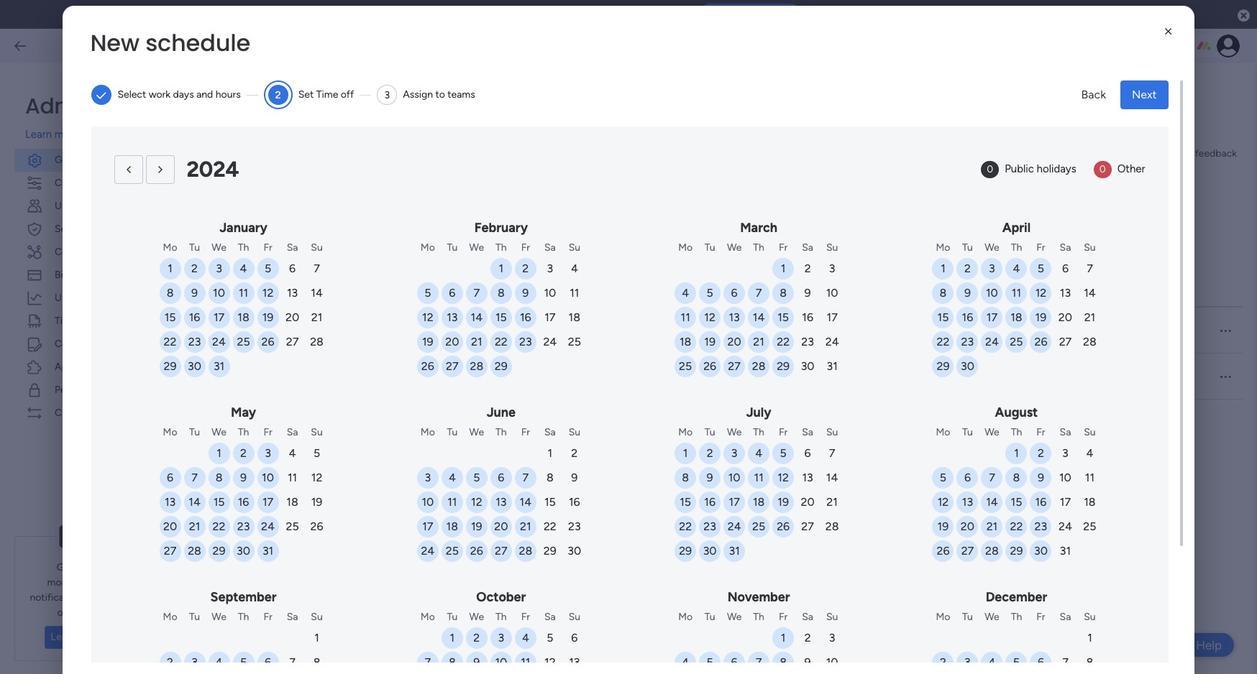 Task type: describe. For each thing, give the bounding box(es) containing it.
notifications
[[30, 592, 86, 604]]

assigned
[[882, 281, 923, 293]]

tu for june
[[447, 426, 458, 439]]

back to workspace image
[[13, 39, 27, 53]]

sa for february
[[544, 242, 556, 254]]

th for october
[[496, 611, 507, 623]]

learn more link
[[25, 127, 181, 143]]

assigned
[[969, 325, 1009, 337]]

fr for october
[[521, 611, 530, 623]]

schedule down the schedule
[[291, 324, 332, 337]]

computer
[[638, 8, 688, 21]]

add a schedule button
[[239, 221, 361, 250]]

learn more button
[[44, 626, 108, 649]]

su for december
[[1084, 611, 1096, 623]]

mo for december
[[936, 611, 950, 623]]

su for october
[[569, 611, 580, 623]]

kendall parks image
[[1217, 35, 1240, 58]]

a inside button
[[294, 229, 300, 242]]

content
[[55, 338, 92, 350]]

not
[[951, 325, 966, 337]]

th for february
[[496, 242, 507, 254]]

new schedule
[[90, 27, 250, 59]]

2024
[[187, 157, 239, 183]]

th for august
[[1011, 426, 1022, 439]]

0 horizontal spatial work
[[239, 145, 297, 177]]

th for november
[[753, 611, 764, 623]]

set time off
[[298, 88, 354, 101]]

april
[[1002, 220, 1031, 236]]

fr for january
[[264, 242, 272, 254]]

october
[[476, 590, 526, 606]]

new schedule document
[[63, 6, 1194, 675]]

su inside button
[[496, 371, 508, 383]]

give
[[1172, 147, 1193, 160]]

mo for february
[[421, 242, 435, 254]]

desktop
[[491, 8, 531, 21]]

su button
[[496, 369, 754, 384]]

edit time off for row containing account schedule
[[754, 325, 812, 337]]

fr for february
[[521, 242, 530, 254]]

cross
[[55, 407, 81, 419]]

administration
[[25, 91, 182, 122]]

and
[[196, 88, 213, 101]]

sa for july
[[802, 426, 813, 439]]

users
[[55, 200, 80, 212]]

copier
[[122, 407, 151, 419]]

more inside the administration learn more
[[54, 128, 79, 141]]

november
[[728, 590, 790, 606]]

content directory
[[55, 338, 135, 350]]

we for october
[[469, 611, 484, 623]]

directory
[[95, 338, 135, 350]]

su for january
[[311, 242, 323, 254]]

enable desktop notifications on this computer
[[456, 8, 688, 21]]

a inside row
[[1023, 325, 1028, 337]]

up
[[76, 315, 89, 327]]

teams
[[447, 88, 475, 101]]

su for june
[[569, 426, 580, 439]]

give feedback button
[[1146, 142, 1243, 165]]

directly
[[89, 592, 123, 604]]

connections
[[55, 246, 112, 258]]

dapulse close image
[[1238, 9, 1250, 23]]

slack
[[71, 607, 95, 619]]

help button
[[1184, 634, 1234, 657]]

new
[[90, 27, 140, 59]]

feedback
[[1195, 147, 1237, 160]]

usage stats
[[55, 292, 108, 304]]

edit for edit time off "button" corresponding to row containing account schedule
[[754, 325, 772, 337]]

stats
[[85, 292, 108, 304]]

give feedback
[[1172, 147, 1237, 160]]

set
[[298, 88, 314, 101]]

schedule down "new schedule" field
[[417, 97, 466, 112]]

assign
[[403, 88, 433, 101]]

anyone who is not assigned to a schedule
[[883, 325, 1071, 337]]

anyone
[[883, 325, 917, 337]]

schedule right add
[[303, 229, 349, 242]]

enable now! button
[[699, 4, 801, 25]]

working days
[[495, 281, 556, 293]]

is
[[942, 325, 949, 337]]

sa for march
[[802, 242, 813, 254]]

schedule down account link
[[303, 145, 408, 177]]

tu for november
[[705, 611, 715, 623]]

tu for july
[[705, 426, 715, 439]]

learn inside the administration learn more
[[25, 128, 52, 141]]

work schedule link
[[371, 92, 519, 119]]

mo for september
[[163, 611, 177, 623]]

more inside button
[[78, 632, 102, 643]]

select
[[118, 88, 146, 101]]

we inside row
[[568, 325, 582, 337]]

tu for april
[[962, 242, 973, 254]]

enable now!
[[723, 9, 778, 20]]

mo for january
[[163, 242, 177, 254]]

public holidays
[[1005, 163, 1076, 175]]

we for april
[[985, 242, 999, 254]]

account for account
[[310, 97, 356, 112]]

time off
[[751, 281, 789, 293]]

tu for september
[[189, 611, 200, 623]]

get
[[56, 562, 73, 574]]

fr for june
[[521, 426, 530, 439]]

mo for may
[[163, 426, 177, 439]]

we for february
[[469, 242, 484, 254]]

administration learn more
[[25, 91, 182, 141]]

mo for june
[[421, 426, 435, 439]]

apps
[[55, 361, 78, 373]]

1 vertical spatial work schedule
[[239, 145, 408, 177]]

mo for july
[[678, 426, 693, 439]]

march
[[740, 220, 777, 236]]

on
[[57, 607, 69, 619]]

permissions
[[55, 384, 108, 396]]

september
[[210, 590, 277, 606]]

customization
[[55, 177, 120, 189]]

who
[[920, 325, 939, 337]]

select work days and hours button
[[92, 85, 241, 105]]

th for june
[[496, 426, 507, 439]]

next button
[[1120, 81, 1168, 109]]

security
[[55, 223, 92, 235]]

sa for december
[[1060, 611, 1071, 623]]

may
[[231, 405, 256, 421]]

we for november
[[727, 611, 742, 623]]

fr for march
[[779, 242, 788, 254]]

we for may
[[212, 426, 226, 439]]

now!
[[755, 9, 778, 20]]

back
[[1081, 88, 1106, 101]]

tidy
[[55, 315, 74, 327]]

public
[[1005, 163, 1034, 175]]

row containing schedule
[[236, 268, 1243, 308]]

off inside new schedule document
[[341, 88, 354, 101]]

june
[[487, 405, 516, 421]]

holidays
[[1037, 163, 1076, 175]]

mo for october
[[421, 611, 435, 623]]

sa for november
[[802, 611, 813, 623]]

notifications
[[534, 8, 597, 21]]

fr for july
[[779, 426, 788, 439]]

assign to teams
[[403, 88, 475, 101]]

learn more
[[51, 632, 102, 643]]

enable for enable desktop notifications on this computer
[[456, 8, 488, 21]]

fr for august
[[1037, 426, 1045, 439]]

schedule right assigned
[[1031, 325, 1071, 337]]

0 for other
[[1099, 163, 1106, 175]]

mo for august
[[936, 426, 950, 439]]

help
[[1196, 638, 1222, 653]]

su for february
[[569, 242, 580, 254]]

th for april
[[1011, 242, 1022, 254]]

th for march
[[753, 242, 764, 254]]

general
[[55, 154, 90, 166]]



Task type: locate. For each thing, give the bounding box(es) containing it.
we for august
[[985, 426, 999, 439]]

sa for august
[[1060, 426, 1071, 439]]

edit up july
[[754, 371, 772, 383]]

account schedule button
[[239, 311, 496, 351]]

edit time off button up july
[[754, 369, 883, 384]]

1 vertical spatial work
[[239, 145, 297, 177]]

th for december
[[1011, 611, 1022, 623]]

1 vertical spatial edit time off
[[754, 371, 812, 383]]

th for september
[[238, 611, 249, 623]]

1 horizontal spatial work
[[385, 97, 414, 112]]

days
[[173, 88, 194, 101], [535, 281, 556, 293]]

1 horizontal spatial days
[[535, 281, 556, 293]]

select work days and hours
[[118, 88, 241, 101]]

1 vertical spatial edit time off button
[[754, 369, 883, 384]]

tidy up
[[55, 315, 89, 327]]

edit time off button down the time off
[[754, 323, 883, 338]]

row up july
[[239, 354, 1243, 400]]

account for account schedule
[[250, 324, 289, 337]]

1 edit from the top
[[754, 325, 772, 337]]

days right working
[[535, 281, 556, 293]]

to for assigned
[[926, 281, 935, 293]]

20
[[285, 311, 299, 324], [1058, 311, 1072, 324], [445, 335, 459, 349], [727, 335, 741, 349], [801, 495, 815, 509], [163, 520, 177, 534], [494, 520, 508, 534], [961, 520, 974, 534]]

th down august
[[1011, 426, 1022, 439]]

we for june
[[469, 426, 484, 439]]

th down november on the bottom of page
[[753, 611, 764, 623]]

account down the schedule
[[250, 324, 289, 337]]

assigned to
[[882, 281, 935, 293]]

sa for september
[[287, 611, 298, 623]]

learn down administration
[[25, 128, 52, 141]]

0 vertical spatial edit
[[754, 325, 772, 337]]

work left teams
[[385, 97, 414, 112]]

0 horizontal spatial 0
[[987, 163, 993, 175]]

22 button
[[159, 332, 181, 353], [490, 332, 512, 353], [772, 332, 794, 353], [932, 332, 954, 353], [208, 516, 230, 538], [539, 516, 561, 538], [675, 516, 696, 538], [1006, 516, 1027, 538]]

4 button
[[233, 258, 254, 280], [564, 258, 585, 280], [1006, 258, 1027, 280], [675, 283, 696, 304], [282, 443, 303, 465], [748, 443, 770, 465], [1079, 443, 1101, 465], [441, 467, 463, 489], [515, 628, 536, 649], [208, 652, 230, 674], [675, 652, 696, 674], [981, 652, 1003, 674]]

1 vertical spatial more
[[78, 632, 102, 643]]

31
[[214, 360, 225, 373], [827, 360, 838, 373], [262, 544, 273, 558], [729, 544, 740, 558], [1060, 544, 1071, 558]]

enable up "new schedule" field
[[456, 8, 488, 21]]

1 horizontal spatial account
[[310, 97, 356, 112]]

cross account copier
[[55, 407, 151, 419]]

edit time off button for row containing su
[[754, 369, 883, 384]]

sa for june
[[544, 426, 556, 439]]

we for january
[[212, 242, 226, 254]]

your
[[76, 562, 96, 574]]

july
[[746, 405, 771, 421]]

tu inside row
[[546, 325, 556, 337]]

account link
[[295, 92, 371, 119]]

row containing account schedule
[[239, 308, 1243, 354]]

su
[[311, 242, 323, 254], [569, 242, 580, 254], [826, 242, 838, 254], [1084, 242, 1096, 254], [496, 325, 508, 337], [496, 371, 508, 383], [311, 426, 323, 439], [569, 426, 580, 439], [826, 426, 838, 439], [1084, 426, 1096, 439], [311, 611, 323, 623], [569, 611, 580, 623], [826, 611, 838, 623], [1084, 611, 1096, 623]]

we for march
[[727, 242, 742, 254]]

su for may
[[311, 426, 323, 439]]

3 button
[[377, 85, 397, 105], [208, 258, 230, 280], [539, 258, 561, 280], [821, 258, 843, 280], [981, 258, 1003, 280], [257, 443, 279, 465], [724, 443, 745, 465], [1055, 443, 1076, 465], [417, 467, 439, 489], [490, 628, 512, 649], [821, 628, 843, 649], [184, 652, 205, 674], [957, 652, 978, 674]]

1 edit time off from the top
[[754, 325, 812, 337]]

time
[[316, 88, 338, 101], [751, 281, 773, 293], [774, 325, 796, 337], [774, 371, 796, 383]]

learn down the 'on'
[[51, 632, 76, 643]]

2 vertical spatial to
[[1011, 325, 1021, 337]]

th down september
[[238, 611, 249, 623]]

2 horizontal spatial to
[[1011, 325, 1021, 337]]

row containing su
[[239, 354, 1243, 400]]

a right add
[[294, 229, 300, 242]]

12 button
[[257, 283, 279, 304], [1030, 283, 1052, 304], [417, 307, 439, 329], [699, 307, 721, 329], [306, 467, 328, 489], [772, 467, 794, 489], [466, 492, 487, 513], [932, 492, 954, 513], [539, 652, 561, 674]]

we for december
[[985, 611, 999, 623]]

2 edit time off from the top
[[754, 371, 812, 383]]

0 horizontal spatial account
[[250, 324, 289, 337]]

this
[[616, 8, 636, 21]]

account
[[83, 407, 120, 419]]

december
[[986, 590, 1047, 606]]

0 vertical spatial more
[[54, 128, 79, 141]]

3
[[384, 89, 390, 101], [216, 262, 222, 275], [547, 262, 553, 275], [829, 262, 835, 275], [989, 262, 995, 275], [265, 447, 271, 460], [731, 447, 737, 460], [1062, 447, 1068, 460], [425, 471, 431, 485], [498, 631, 504, 645], [829, 631, 835, 645], [191, 656, 198, 670], [964, 656, 971, 670]]

to left teams
[[435, 88, 445, 101]]

15
[[164, 311, 176, 324], [495, 311, 507, 324], [778, 311, 789, 324], [937, 311, 949, 324], [213, 495, 225, 509], [544, 495, 556, 509], [680, 495, 691, 509], [1011, 495, 1022, 509]]

19 button
[[257, 307, 279, 329], [1030, 307, 1052, 329], [417, 332, 439, 353], [699, 332, 721, 353], [306, 492, 328, 513], [772, 492, 794, 513], [466, 516, 487, 538], [932, 516, 954, 538]]

tu for february
[[447, 242, 458, 254]]

edit time off down the time off
[[754, 325, 812, 337]]

1 horizontal spatial to
[[926, 281, 935, 293]]

account
[[310, 97, 356, 112], [250, 324, 289, 337]]

row down march
[[236, 268, 1243, 308]]

0 vertical spatial edit time off button
[[754, 323, 883, 338]]

more up general
[[54, 128, 79, 141]]

mo for november
[[678, 611, 693, 623]]

0 left other
[[1099, 163, 1106, 175]]

days inside select work days and hours button
[[173, 88, 194, 101]]

usage
[[55, 292, 83, 304]]

mo for march
[[678, 242, 693, 254]]

add
[[270, 229, 292, 242]]

th down december
[[1011, 611, 1022, 623]]

edit down the time off
[[754, 325, 772, 337]]

days left and
[[173, 88, 194, 101]]

enable for enable now!
[[723, 9, 753, 20]]

27
[[286, 335, 299, 349], [1059, 335, 1072, 349], [446, 360, 459, 373], [728, 360, 741, 373], [801, 520, 814, 534], [164, 544, 176, 558], [495, 544, 507, 558], [961, 544, 974, 558]]

sa for april
[[1060, 242, 1071, 254]]

1 0 from the left
[[987, 163, 993, 175]]

tu for december
[[962, 611, 973, 623]]

7
[[314, 262, 320, 275], [1087, 262, 1093, 275], [474, 286, 480, 300], [756, 286, 762, 300], [829, 447, 835, 460], [191, 471, 198, 485], [522, 471, 529, 485], [989, 471, 995, 485], [289, 656, 295, 670], [425, 656, 431, 670], [756, 656, 762, 670], [1062, 656, 1068, 670]]

0 left public
[[987, 163, 993, 175]]

row
[[236, 268, 1243, 308], [239, 308, 1243, 354], [239, 354, 1243, 400]]

0 vertical spatial edit time off
[[754, 325, 812, 337]]

january
[[219, 220, 267, 236]]

mo inside row
[[520, 325, 534, 337]]

more down slack at the bottom of page
[[78, 632, 102, 643]]

profile
[[246, 97, 281, 112]]

edit time off button for row containing account schedule
[[754, 323, 883, 338]]

new schedule dialog
[[0, 0, 1257, 675]]

edit time off up july
[[754, 371, 812, 383]]

su for november
[[826, 611, 838, 623]]

17
[[214, 311, 224, 324], [545, 311, 556, 324], [827, 311, 838, 324], [987, 311, 997, 324], [262, 495, 273, 509], [729, 495, 740, 509], [1060, 495, 1071, 509], [422, 520, 433, 534]]

row group inside grid
[[239, 308, 1243, 400]]

learn inside button
[[51, 632, 76, 643]]

row down the time off
[[239, 308, 1243, 354]]

0 vertical spatial account
[[310, 97, 356, 112]]

sa for may
[[287, 426, 298, 439]]

close image
[[1161, 24, 1176, 39]]

0 vertical spatial a
[[294, 229, 300, 242]]

1 vertical spatial to
[[926, 281, 935, 293]]

th down april
[[1011, 242, 1022, 254]]

9
[[191, 286, 198, 300], [522, 286, 529, 300], [804, 286, 811, 300], [964, 286, 971, 300], [240, 471, 247, 485], [571, 471, 578, 485], [707, 471, 713, 485], [1038, 471, 1044, 485], [473, 656, 480, 670], [804, 656, 811, 670]]

su for april
[[1084, 242, 1096, 254]]

grid containing schedule
[[236, 268, 1243, 675]]

17 button
[[208, 307, 230, 329], [539, 307, 561, 329], [821, 307, 843, 329], [981, 307, 1003, 329], [257, 492, 279, 513], [724, 492, 745, 513], [1055, 492, 1076, 513], [417, 516, 439, 538]]

0 vertical spatial work
[[385, 97, 414, 112]]

2 0 from the left
[[1099, 163, 1106, 175]]

tu for march
[[705, 242, 715, 254]]

work
[[149, 88, 171, 101]]

row group containing account schedule
[[239, 308, 1243, 400]]

0 horizontal spatial enable
[[456, 8, 488, 21]]

sa for october
[[544, 611, 556, 623]]

9 button
[[184, 283, 205, 304], [515, 283, 536, 304], [797, 283, 818, 304], [957, 283, 978, 304], [233, 467, 254, 489], [564, 467, 585, 489], [699, 467, 721, 489], [1030, 467, 1052, 489], [466, 652, 487, 674], [797, 652, 818, 674]]

22
[[164, 335, 177, 349], [495, 335, 508, 349], [777, 335, 790, 349], [937, 335, 950, 349], [213, 520, 225, 534], [544, 520, 556, 534], [679, 520, 692, 534], [1010, 520, 1023, 534]]

11
[[239, 286, 248, 300], [570, 286, 579, 300], [1012, 286, 1021, 300], [681, 311, 690, 324], [288, 471, 297, 485], [754, 471, 764, 485], [1085, 471, 1095, 485], [447, 495, 457, 509], [521, 656, 530, 670]]

0 vertical spatial to
[[435, 88, 445, 101]]

26 button
[[257, 332, 279, 353], [1030, 332, 1052, 353], [417, 356, 439, 378], [699, 356, 721, 378], [306, 516, 328, 538], [772, 516, 794, 538], [466, 541, 487, 562], [932, 541, 954, 562]]

th for may
[[238, 426, 249, 439]]

0 horizontal spatial days
[[173, 88, 194, 101]]

tu for october
[[447, 611, 458, 623]]

1
[[168, 262, 172, 275], [499, 262, 504, 275], [781, 262, 786, 275], [941, 262, 945, 275], [217, 447, 221, 460], [548, 447, 552, 460], [683, 447, 688, 460], [1014, 447, 1019, 460], [314, 631, 319, 645], [450, 631, 455, 645], [781, 631, 786, 645], [1087, 631, 1092, 645]]

to right assigned
[[1011, 325, 1021, 337]]

0 vertical spatial work schedule
[[385, 97, 466, 112]]

work schedule down "new schedule" field
[[385, 97, 466, 112]]

31 button
[[208, 356, 230, 378], [821, 356, 843, 378], [257, 541, 279, 562], [724, 541, 745, 562], [1055, 541, 1076, 562]]

1 vertical spatial edit
[[754, 371, 772, 383]]

fr for november
[[779, 611, 788, 623]]

1 horizontal spatial enable
[[723, 9, 753, 20]]

grid
[[236, 268, 1243, 675]]

1 vertical spatial account
[[250, 324, 289, 337]]

to
[[435, 88, 445, 101], [926, 281, 935, 293], [1011, 325, 1021, 337]]

february
[[474, 220, 528, 236]]

su for august
[[1084, 426, 1096, 439]]

1 horizontal spatial 0
[[1099, 163, 1106, 175]]

2 edit from the top
[[754, 371, 772, 383]]

schedule up and
[[145, 27, 250, 59]]

th for january
[[238, 242, 249, 254]]

edit time off
[[754, 325, 812, 337], [754, 371, 812, 383]]

time inside new schedule document
[[316, 88, 338, 101]]

th down february
[[496, 242, 507, 254]]

to right the assigned
[[926, 281, 935, 293]]

26
[[261, 335, 274, 349], [1034, 335, 1047, 349], [421, 360, 434, 373], [703, 360, 716, 373], [310, 520, 323, 534], [777, 520, 790, 534], [470, 544, 483, 558], [937, 544, 950, 558]]

next
[[1132, 88, 1157, 101]]

fr for september
[[264, 611, 272, 623]]

19
[[262, 311, 274, 324], [1035, 311, 1047, 324], [422, 335, 433, 349], [704, 335, 716, 349], [311, 495, 322, 509], [778, 495, 789, 509], [471, 520, 482, 534], [937, 520, 949, 534]]

1 vertical spatial learn
[[51, 632, 76, 643]]

profile link
[[232, 92, 295, 119]]

5
[[265, 262, 271, 275], [1038, 262, 1044, 275], [424, 286, 431, 300], [707, 286, 713, 300], [314, 447, 320, 460], [780, 447, 787, 460], [473, 471, 480, 485], [940, 471, 946, 485], [547, 631, 553, 645], [240, 656, 247, 670], [707, 656, 713, 670], [1013, 656, 1020, 670]]

work schedule down account link
[[239, 145, 408, 177]]

tu
[[189, 242, 200, 254], [447, 242, 458, 254], [705, 242, 715, 254], [962, 242, 973, 254], [546, 325, 556, 337], [189, 426, 200, 439], [447, 426, 458, 439], [705, 426, 715, 439], [962, 426, 973, 439], [189, 611, 200, 623], [447, 611, 458, 623], [705, 611, 715, 623], [962, 611, 973, 623]]

fr for april
[[1037, 242, 1045, 254]]

th down july
[[753, 426, 764, 439]]

tu for may
[[189, 426, 200, 439]]

18 button
[[233, 307, 254, 329], [564, 307, 585, 329], [1006, 307, 1027, 329], [675, 332, 696, 353], [282, 492, 303, 513], [748, 492, 770, 513], [1079, 492, 1101, 513], [441, 516, 463, 538]]

10
[[213, 286, 225, 300], [544, 286, 556, 300], [826, 286, 838, 300], [986, 286, 998, 300], [262, 471, 274, 485], [728, 471, 740, 485], [1059, 471, 1071, 485], [422, 495, 434, 509], [495, 656, 507, 670], [826, 656, 838, 670]]

1 vertical spatial days
[[535, 281, 556, 293]]

14
[[311, 286, 323, 300], [1084, 286, 1096, 300], [471, 311, 483, 324], [753, 311, 765, 324], [826, 471, 838, 485], [189, 495, 201, 509], [520, 495, 532, 509], [986, 495, 998, 509]]

fr for may
[[264, 426, 272, 439]]

su for march
[[826, 242, 838, 254]]

th down october
[[496, 611, 507, 623]]

th down june
[[496, 426, 507, 439]]

on
[[599, 8, 614, 21]]

row group
[[239, 308, 1243, 400]]

28
[[310, 335, 324, 349], [1083, 335, 1097, 349], [470, 360, 483, 373], [752, 360, 766, 373], [825, 520, 839, 534], [188, 544, 201, 558], [519, 544, 532, 558], [985, 544, 999, 558]]

0 horizontal spatial to
[[435, 88, 445, 101]]

august
[[995, 405, 1038, 421]]

25
[[237, 335, 250, 349], [568, 335, 581, 349], [1010, 335, 1023, 349], [679, 360, 692, 373], [286, 520, 299, 534], [752, 520, 765, 534], [1083, 520, 1096, 534], [446, 544, 459, 558]]

1 vertical spatial a
[[1023, 325, 1028, 337]]

other
[[1117, 163, 1145, 175]]

6
[[289, 262, 296, 275], [1062, 262, 1069, 275], [449, 286, 455, 300], [731, 286, 738, 300], [804, 447, 811, 460], [167, 471, 173, 485], [498, 471, 504, 485], [964, 471, 971, 485], [571, 631, 578, 645], [265, 656, 271, 670], [731, 656, 738, 670], [1038, 656, 1044, 670]]

12
[[262, 286, 274, 300], [1035, 286, 1047, 300], [422, 311, 433, 324], [704, 311, 715, 324], [311, 471, 322, 485], [778, 471, 789, 485], [471, 495, 482, 509], [938, 495, 949, 509], [544, 656, 556, 670]]

su for july
[[826, 426, 838, 439]]

account right profile
[[310, 97, 356, 112]]

th down may
[[238, 426, 249, 439]]

get your monday.com notifications directly on slack
[[30, 562, 123, 619]]

th down the january on the top of page
[[238, 242, 249, 254]]

16 button
[[184, 307, 205, 329], [515, 307, 536, 329], [797, 307, 818, 329], [957, 307, 978, 329], [233, 492, 254, 513], [564, 492, 585, 513], [699, 492, 721, 513], [1030, 492, 1052, 513]]

su for september
[[311, 611, 323, 623]]

13
[[287, 286, 298, 300], [1060, 286, 1071, 300], [447, 311, 458, 324], [729, 311, 740, 324], [802, 471, 813, 485], [165, 495, 176, 509], [496, 495, 507, 509], [962, 495, 973, 509], [569, 656, 580, 670]]

account inside button
[[250, 324, 289, 337]]

23
[[188, 335, 201, 349], [519, 335, 532, 349], [801, 335, 814, 349], [961, 335, 974, 349], [237, 520, 250, 534], [568, 520, 581, 534], [704, 520, 716, 534], [1035, 520, 1047, 534]]

to for assign
[[435, 88, 445, 101]]

we for september
[[212, 611, 226, 623]]

2 edit time off button from the top
[[754, 369, 883, 384]]

0 horizontal spatial a
[[294, 229, 300, 242]]

th down march
[[753, 242, 764, 254]]

enable
[[456, 8, 488, 21], [723, 9, 753, 20]]

edit for edit time off "button" corresponding to row containing su
[[754, 371, 772, 383]]

working
[[495, 281, 532, 293]]

2 button
[[268, 85, 288, 105], [184, 258, 205, 280], [515, 258, 536, 280], [797, 258, 818, 280], [957, 258, 978, 280], [233, 443, 254, 465], [564, 443, 585, 465], [699, 443, 721, 465], [1030, 443, 1052, 465], [466, 628, 487, 649], [797, 628, 818, 649], [159, 652, 181, 674], [932, 652, 954, 674]]

0 vertical spatial learn
[[25, 128, 52, 141]]

edit
[[754, 325, 772, 337], [754, 371, 772, 383]]

to inside new schedule document
[[435, 88, 445, 101]]

we for july
[[727, 426, 742, 439]]

mo
[[163, 242, 177, 254], [421, 242, 435, 254], [678, 242, 693, 254], [936, 242, 950, 254], [520, 325, 534, 337], [163, 426, 177, 439], [421, 426, 435, 439], [678, 426, 693, 439], [936, 426, 950, 439], [163, 611, 177, 623], [421, 611, 435, 623], [678, 611, 693, 623], [936, 611, 950, 623]]

add a schedule
[[270, 229, 349, 242]]

1 button
[[159, 258, 181, 280], [490, 258, 512, 280], [772, 258, 794, 280], [932, 258, 954, 280], [208, 443, 230, 465], [539, 443, 561, 465], [675, 443, 696, 465], [1006, 443, 1027, 465], [306, 628, 328, 649], [441, 628, 463, 649], [772, 628, 794, 649], [1079, 628, 1101, 649]]

work down 'profile' link
[[239, 145, 297, 177]]

enable inside the enable now! button
[[723, 9, 753, 20]]

1 edit time off button from the top
[[754, 323, 883, 338]]

New schedule field
[[87, 24, 829, 63]]

fr for december
[[1037, 611, 1045, 623]]

18
[[238, 311, 249, 324], [569, 311, 580, 324], [1011, 311, 1022, 324], [680, 335, 691, 349], [286, 495, 298, 509], [753, 495, 765, 509], [1084, 495, 1096, 509], [446, 520, 458, 534]]

enable left now!
[[723, 9, 753, 20]]

schedule inside field
[[145, 27, 250, 59]]

mo for april
[[936, 242, 950, 254]]

billing
[[55, 269, 81, 281]]

edit time off for row containing su
[[754, 371, 812, 383]]

0 for public holidays
[[987, 163, 993, 175]]

a right assigned
[[1023, 325, 1028, 337]]

sa
[[287, 242, 298, 254], [544, 242, 556, 254], [802, 242, 813, 254], [1060, 242, 1071, 254], [287, 426, 298, 439], [544, 426, 556, 439], [802, 426, 813, 439], [1060, 426, 1071, 439], [287, 611, 298, 623], [544, 611, 556, 623], [802, 611, 813, 623], [1060, 611, 1071, 623]]

1 horizontal spatial a
[[1023, 325, 1028, 337]]

th for july
[[753, 426, 764, 439]]

13 button
[[282, 283, 303, 304], [1055, 283, 1076, 304], [441, 307, 463, 329], [724, 307, 745, 329], [797, 467, 818, 489], [159, 492, 181, 513], [490, 492, 512, 513], [957, 492, 978, 513], [564, 652, 585, 674]]

tu for august
[[962, 426, 973, 439]]

sa for january
[[287, 242, 298, 254]]

tu for january
[[189, 242, 200, 254]]

0 vertical spatial days
[[173, 88, 194, 101]]

schedule
[[255, 281, 297, 293]]



Task type: vqa. For each thing, say whether or not it's contained in the screenshot.
the work management list box
no



